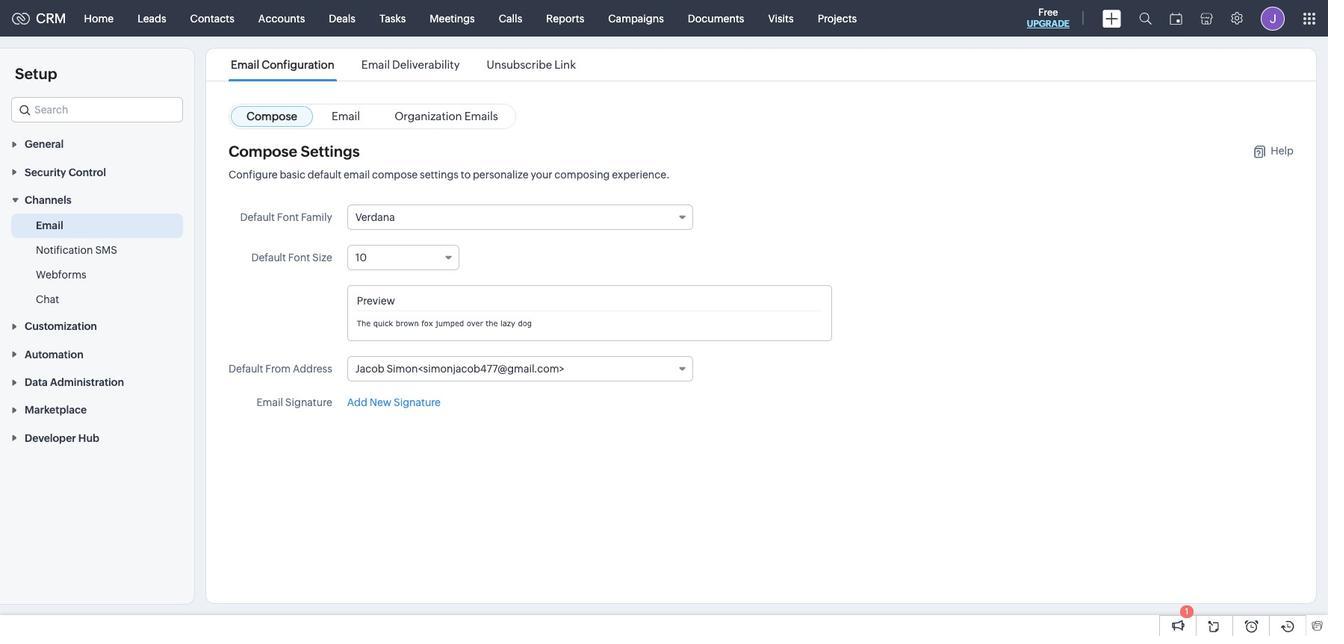 Task type: locate. For each thing, give the bounding box(es) containing it.
default
[[240, 211, 275, 223], [251, 252, 286, 264], [229, 363, 263, 375]]

notification sms
[[36, 244, 117, 256]]

organization emails link
[[379, 106, 514, 127]]

configuration
[[262, 58, 335, 71]]

1 horizontal spatial signature
[[394, 397, 441, 409]]

search image
[[1140, 12, 1152, 25]]

10 field
[[347, 245, 459, 271]]

1 vertical spatial email link
[[36, 218, 63, 233]]

campaigns link
[[597, 0, 676, 36]]

email link up settings at the left of the page
[[316, 106, 376, 127]]

compose
[[372, 169, 418, 181]]

compose
[[247, 110, 297, 123], [229, 143, 297, 160]]

email link
[[316, 106, 376, 127], [36, 218, 63, 233]]

security control button
[[0, 158, 194, 186]]

channels
[[25, 194, 72, 206]]

font left family
[[277, 211, 299, 223]]

deals link
[[317, 0, 368, 36]]

search element
[[1131, 0, 1161, 37]]

email down tasks link
[[362, 58, 390, 71]]

reports
[[546, 12, 585, 24]]

contacts
[[190, 12, 235, 24]]

jumped
[[436, 319, 464, 328]]

add
[[347, 397, 368, 409]]

None field
[[11, 97, 183, 123]]

unsubscribe link
[[487, 58, 576, 71]]

leads link
[[126, 0, 178, 36]]

1
[[1186, 608, 1189, 616]]

0 vertical spatial compose
[[247, 110, 297, 123]]

2 vertical spatial default
[[229, 363, 263, 375]]

email down from
[[257, 397, 283, 409]]

compose up the compose settings
[[247, 110, 297, 123]]

email deliverability link
[[359, 58, 462, 71]]

email link down 'channels'
[[36, 218, 63, 233]]

link
[[555, 58, 576, 71]]

free upgrade
[[1027, 7, 1070, 29]]

marketplace button
[[0, 396, 194, 424]]

compose up configure
[[229, 143, 297, 160]]

0 horizontal spatial signature
[[285, 397, 332, 409]]

organization emails
[[395, 110, 498, 123]]

1 horizontal spatial email link
[[316, 106, 376, 127]]

compose for compose
[[247, 110, 297, 123]]

default down configure
[[240, 211, 275, 223]]

experience.
[[612, 169, 670, 181]]

crm link
[[12, 10, 66, 26]]

compose settings
[[229, 143, 360, 160]]

deals
[[329, 12, 356, 24]]

automation
[[25, 349, 84, 361]]

0 vertical spatial default
[[240, 211, 275, 223]]

calls link
[[487, 0, 534, 36]]

help
[[1271, 145, 1294, 157]]

2 signature from the left
[[394, 397, 441, 409]]

signature right new
[[394, 397, 441, 409]]

0 vertical spatial font
[[277, 211, 299, 223]]

email inside channels region
[[36, 220, 63, 232]]

list containing email configuration
[[217, 49, 590, 81]]

default down "default font family"
[[251, 252, 286, 264]]

new
[[370, 397, 392, 409]]

1 vertical spatial default
[[251, 252, 286, 264]]

upgrade
[[1027, 19, 1070, 29]]

fox
[[422, 319, 433, 328]]

verdana
[[356, 211, 395, 223]]

Jacob Simon<simonjacob477@gmail.com> field
[[347, 356, 694, 382]]

unsubscribe
[[487, 58, 552, 71]]

email deliverability
[[362, 58, 460, 71]]

developer
[[25, 432, 76, 444]]

email down 'channels'
[[36, 220, 63, 232]]

the
[[486, 319, 498, 328]]

general
[[25, 138, 64, 150]]

1 vertical spatial font
[[288, 252, 310, 264]]

create menu element
[[1094, 0, 1131, 36]]

free
[[1039, 7, 1059, 18]]

font left size
[[288, 252, 310, 264]]

compose link
[[231, 106, 313, 127]]

projects link
[[806, 0, 869, 36]]

10
[[356, 252, 367, 264]]

calls
[[499, 12, 523, 24]]

automation button
[[0, 340, 194, 368]]

0 vertical spatial email link
[[316, 106, 376, 127]]

default left from
[[229, 363, 263, 375]]

size
[[312, 252, 332, 264]]

crm
[[36, 10, 66, 26]]

email
[[231, 58, 259, 71], [362, 58, 390, 71], [332, 110, 360, 123], [36, 220, 63, 232], [257, 397, 283, 409]]

preview
[[357, 295, 395, 307]]

personalize
[[473, 169, 529, 181]]

1 vertical spatial compose
[[229, 143, 297, 160]]

default for default from address
[[229, 363, 263, 375]]

configure
[[229, 169, 278, 181]]

from
[[265, 363, 291, 375]]

settings
[[420, 169, 459, 181]]

family
[[301, 211, 332, 223]]

font
[[277, 211, 299, 223], [288, 252, 310, 264]]

email left configuration
[[231, 58, 259, 71]]

default for default font family
[[240, 211, 275, 223]]

list
[[217, 49, 590, 81]]

font for family
[[277, 211, 299, 223]]

signature down address
[[285, 397, 332, 409]]

default for default font size
[[251, 252, 286, 264]]



Task type: vqa. For each thing, say whether or not it's contained in the screenshot.


Task type: describe. For each thing, give the bounding box(es) containing it.
home link
[[72, 0, 126, 36]]

default font size
[[251, 252, 332, 264]]

security
[[25, 166, 66, 178]]

1 signature from the left
[[285, 397, 332, 409]]

general button
[[0, 130, 194, 158]]

email configuration link
[[229, 58, 337, 71]]

deliverability
[[392, 58, 460, 71]]

campaigns
[[608, 12, 664, 24]]

accounts
[[258, 12, 305, 24]]

the
[[357, 319, 371, 328]]

emails
[[465, 110, 498, 123]]

email for email configuration
[[231, 58, 259, 71]]

channels button
[[0, 186, 194, 214]]

customization
[[25, 321, 97, 333]]

developer hub button
[[0, 424, 194, 452]]

sms
[[95, 244, 117, 256]]

notification sms link
[[36, 243, 117, 258]]

tasks
[[380, 12, 406, 24]]

jacob
[[356, 363, 385, 375]]

default from address
[[229, 363, 332, 375]]

chat
[[36, 294, 59, 306]]

email signature
[[257, 397, 332, 409]]

visits
[[769, 12, 794, 24]]

email configuration
[[231, 58, 335, 71]]

compose for compose settings
[[229, 143, 297, 160]]

email for email signature
[[257, 397, 283, 409]]

marketplace
[[25, 405, 87, 417]]

add new signature
[[347, 397, 441, 409]]

contacts link
[[178, 0, 246, 36]]

0 horizontal spatial email link
[[36, 218, 63, 233]]

hub
[[78, 432, 99, 444]]

developer hub
[[25, 432, 99, 444]]

Verdana field
[[347, 205, 694, 230]]

channels region
[[0, 214, 194, 312]]

basic
[[280, 169, 306, 181]]

setup
[[15, 65, 57, 82]]

email
[[344, 169, 370, 181]]

the quick brown fox jumped over the lazy dog
[[357, 319, 532, 328]]

simon<simonjacob477@gmail.com>
[[387, 363, 565, 375]]

home
[[84, 12, 114, 24]]

tasks link
[[368, 0, 418, 36]]

meetings
[[430, 12, 475, 24]]

webforms link
[[36, 268, 86, 282]]

composing
[[555, 169, 610, 181]]

your
[[531, 169, 553, 181]]

lazy
[[501, 319, 516, 328]]

profile image
[[1261, 6, 1285, 30]]

customization button
[[0, 312, 194, 340]]

email for email deliverability
[[362, 58, 390, 71]]

over
[[467, 319, 483, 328]]

unsubscribe link link
[[485, 58, 578, 71]]

accounts link
[[246, 0, 317, 36]]

data
[[25, 377, 48, 389]]

quick
[[373, 319, 393, 328]]

organization
[[395, 110, 462, 123]]

font for size
[[288, 252, 310, 264]]

data administration
[[25, 377, 124, 389]]

data administration button
[[0, 368, 194, 396]]

create menu image
[[1103, 9, 1122, 27]]

address
[[293, 363, 332, 375]]

projects
[[818, 12, 857, 24]]

dog
[[518, 319, 532, 328]]

Search text field
[[12, 98, 182, 122]]

documents
[[688, 12, 745, 24]]

meetings link
[[418, 0, 487, 36]]

settings
[[301, 143, 360, 160]]

jacob simon<simonjacob477@gmail.com>
[[356, 363, 565, 375]]

to
[[461, 169, 471, 181]]

brown
[[396, 319, 419, 328]]

logo image
[[12, 12, 30, 24]]

default font family
[[240, 211, 332, 223]]

email up settings at the left of the page
[[332, 110, 360, 123]]

calendar image
[[1170, 12, 1183, 24]]

documents link
[[676, 0, 757, 36]]

default
[[308, 169, 342, 181]]

control
[[68, 166, 106, 178]]

profile element
[[1252, 0, 1294, 36]]

configure basic default email compose settings to personalize your composing experience.
[[229, 169, 670, 181]]

visits link
[[757, 0, 806, 36]]

reports link
[[534, 0, 597, 36]]



